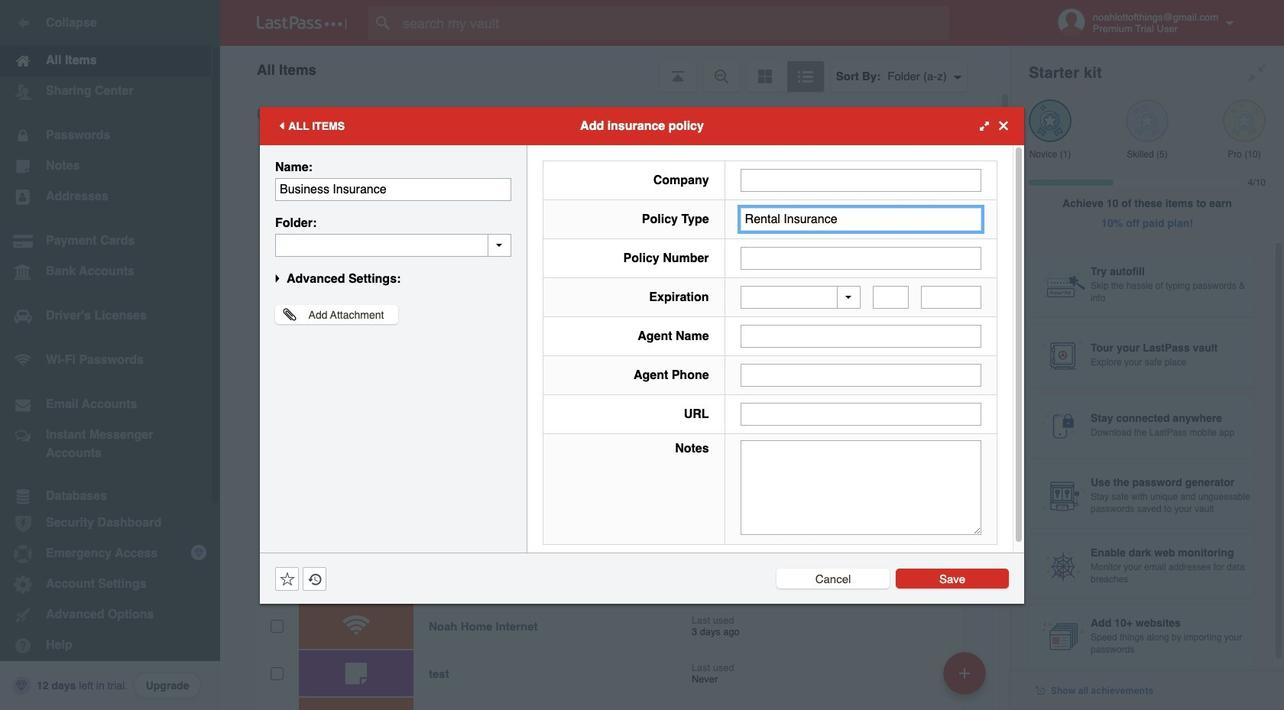 Task type: locate. For each thing, give the bounding box(es) containing it.
main navigation navigation
[[0, 0, 220, 710]]

new item image
[[960, 668, 971, 679]]

Search search field
[[369, 6, 980, 40]]

dialog
[[260, 107, 1025, 604]]

search my vault text field
[[369, 6, 980, 40]]

None text field
[[741, 169, 982, 192], [275, 178, 512, 201], [741, 247, 982, 270], [741, 325, 982, 348], [741, 364, 982, 387], [741, 403, 982, 426], [741, 441, 982, 535], [741, 169, 982, 192], [275, 178, 512, 201], [741, 247, 982, 270], [741, 325, 982, 348], [741, 364, 982, 387], [741, 403, 982, 426], [741, 441, 982, 535]]

new item navigation
[[938, 648, 996, 710]]

None text field
[[741, 208, 982, 231], [275, 234, 512, 257], [873, 286, 910, 309], [922, 286, 982, 309], [741, 208, 982, 231], [275, 234, 512, 257], [873, 286, 910, 309], [922, 286, 982, 309]]



Task type: vqa. For each thing, say whether or not it's contained in the screenshot.
search my vault text field
yes



Task type: describe. For each thing, give the bounding box(es) containing it.
lastpass image
[[257, 16, 347, 30]]

vault options navigation
[[220, 46, 1011, 92]]



